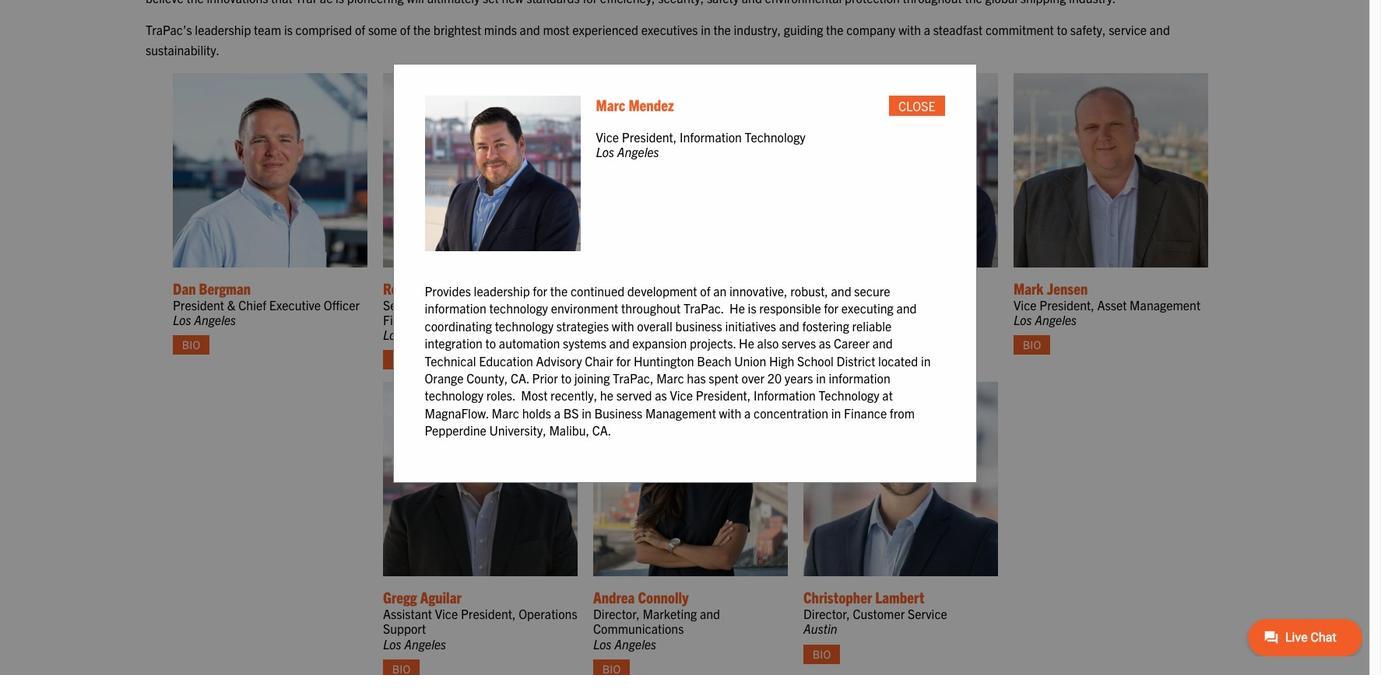 Task type: describe. For each thing, give the bounding box(es) containing it.
customer
[[853, 607, 905, 622]]

and right executing
[[897, 301, 917, 316]]

trapac,
[[613, 371, 654, 386]]

marc mendez
[[596, 95, 674, 114]]

support
[[383, 622, 426, 637]]

company
[[846, 22, 896, 38]]

los inside richard mastroianni vice president & general manager, operations los angeles
[[593, 327, 612, 343]]

school
[[797, 353, 834, 369]]

served
[[616, 388, 652, 404]]

in right the bs
[[582, 405, 592, 421]]

development
[[627, 283, 697, 299]]

vice inside mark jensen vice president, asset management los angeles
[[1014, 297, 1037, 313]]

orange
[[425, 371, 464, 386]]

university,
[[489, 423, 546, 438]]

systems
[[563, 336, 606, 351]]

union
[[734, 353, 766, 369]]

some
[[368, 22, 397, 38]]

an
[[713, 283, 727, 299]]

& inside richard mastroianni vice president & general manager, operations los angeles
[[673, 297, 682, 313]]

christopher lambert director, customer service austin
[[804, 588, 947, 637]]

1 vertical spatial information
[[829, 371, 891, 386]]

bio link for christopher
[[804, 645, 840, 665]]

malibu,
[[549, 423, 589, 438]]

0 vertical spatial technology
[[489, 301, 548, 316]]

vice inside richard mastroianni vice president & general manager, operations los angeles
[[593, 297, 616, 313]]

1 horizontal spatial of
[[400, 22, 410, 38]]

bio link for ron
[[383, 350, 420, 370]]

los inside dan bergman president & chief executive officer los angeles
[[173, 312, 191, 328]]

0 vertical spatial he
[[730, 301, 745, 316]]

has
[[687, 371, 706, 386]]

bio for christopher
[[813, 648, 831, 662]]

strategies
[[557, 318, 609, 334]]

safety,
[[1070, 22, 1106, 38]]

automation
[[499, 336, 560, 351]]

and up the chair
[[609, 336, 630, 351]]

in inside trapac's leadership team is comprised of some of the brightest minds and most experienced executives in the industry, guiding the company with a steadfast commitment to safety, service and sustainability.
[[701, 22, 711, 38]]

from
[[890, 405, 915, 421]]

0 horizontal spatial a
[[554, 405, 561, 421]]

angeles inside vice president, information technology los angeles
[[617, 144, 659, 160]]

located
[[878, 353, 918, 369]]

vice president, information technology los angeles
[[596, 129, 806, 160]]

and right service
[[1150, 22, 1170, 38]]

comprised
[[296, 22, 352, 38]]

chair
[[585, 353, 613, 369]]

trapac's
[[146, 22, 192, 38]]

jensen
[[1047, 278, 1088, 298]]

and down "responsible"
[[779, 318, 800, 334]]

bio for marc
[[813, 353, 831, 367]]

chief inside dan bergman president & chief executive officer los angeles
[[238, 297, 266, 313]]

0 vertical spatial information
[[425, 301, 486, 316]]

county,
[[467, 371, 508, 386]]

bergman
[[199, 278, 251, 298]]

director, for andrea
[[593, 607, 640, 622]]

sustainability.
[[146, 42, 219, 58]]

minds
[[484, 22, 517, 38]]

executing
[[842, 301, 894, 316]]

and inside andrea connolly director, marketing and communications los angeles
[[700, 607, 720, 622]]

huntington
[[634, 353, 694, 369]]

guiding
[[784, 22, 823, 38]]

los inside mark jensen vice president, asset management los angeles
[[1014, 312, 1032, 328]]

business
[[594, 405, 643, 421]]

1 horizontal spatial ca.
[[592, 423, 611, 438]]

2 horizontal spatial for
[[824, 301, 839, 316]]

provides leadership for the continued development of an innovative, robust, and secure information technology environment throughout trapac.  he is responsible for executing and coordinating technology strategies with overall business initiatives and fostering reliable integration to automation systems and expansion projects. he also serves as career and technical education advisory chair for huntington beach union high school district located in orange county, ca. prior to joining trapac, marc has spent over 20 years in information technology roles.  most recently, he served as vice president, information technology at magnaflow. marc holds a bs in business management with a concentration in finance from pepperdine university, malibu, ca.
[[425, 283, 931, 438]]

holds
[[522, 405, 551, 421]]

spent
[[709, 371, 739, 386]]

concentration
[[754, 405, 828, 421]]

bio link for mark
[[1014, 336, 1050, 355]]

bs
[[563, 405, 579, 421]]

president, inside gregg aguilar assistant vice president, operations support los angeles
[[461, 607, 516, 622]]

team
[[254, 22, 281, 38]]

0 vertical spatial ca.
[[511, 371, 529, 386]]

20
[[767, 371, 782, 386]]

innovative,
[[730, 283, 788, 299]]

operations inside richard mastroianni vice president & general manager, operations los angeles
[[593, 312, 652, 328]]

1 horizontal spatial to
[[561, 371, 572, 386]]

general
[[685, 297, 727, 313]]

executives
[[641, 22, 698, 38]]

information inside marc mendez vice president, information technology los angeles
[[887, 297, 949, 313]]

business
[[675, 318, 722, 334]]

marketing
[[643, 607, 697, 622]]

operations inside gregg aguilar assistant vice president, operations support los angeles
[[519, 607, 577, 622]]

andrea
[[593, 588, 635, 607]]

marc mendez vice president, information technology los angeles
[[804, 278, 949, 343]]

vice inside gregg aguilar assistant vice president, operations support los angeles
[[435, 607, 458, 622]]

marc inside marc mendez vice president, information technology los angeles
[[804, 278, 833, 298]]

the left 'industry,'
[[714, 22, 731, 38]]

commitment
[[986, 22, 1054, 38]]

2 vertical spatial for
[[616, 353, 631, 369]]

the left brightest
[[413, 22, 431, 38]]

is inside the provides leadership for the continued development of an innovative, robust, and secure information technology environment throughout trapac.  he is responsible for executing and coordinating technology strategies with overall business initiatives and fostering reliable integration to automation systems and expansion projects. he also serves as career and technical education advisory chair for huntington beach union high school district located in orange county, ca. prior to joining trapac, marc has spent over 20 years in information technology roles.  most recently, he served as vice president, information technology at magnaflow. marc holds a bs in business management with a concentration in finance from pepperdine university, malibu, ca.
[[748, 301, 757, 316]]

senior
[[383, 297, 417, 313]]

finance
[[844, 405, 887, 421]]

serves
[[782, 336, 816, 351]]

aguilar
[[420, 588, 462, 607]]

0 horizontal spatial with
[[612, 318, 634, 334]]

with inside trapac's leadership team is comprised of some of the brightest minds and most experienced executives in the industry, guiding the company with a steadfast commitment to safety, service and sustainability.
[[899, 22, 921, 38]]

bio link for dan
[[173, 336, 209, 355]]

chief inside 'ron triemstra senior vice president, chief financial officer los angeles'
[[504, 297, 532, 313]]

years
[[785, 371, 813, 386]]

andrea connolly director, marketing and communications los angeles
[[593, 588, 720, 652]]

service
[[908, 607, 947, 622]]

initiatives
[[725, 318, 776, 334]]

he
[[600, 388, 614, 404]]

marc down huntington
[[656, 371, 684, 386]]

0 horizontal spatial to
[[486, 336, 496, 351]]



Task type: locate. For each thing, give the bounding box(es) containing it.
executive
[[269, 297, 321, 313]]

ron triemstra senior vice president, chief financial officer los angeles
[[383, 278, 532, 343]]

0 vertical spatial to
[[1057, 22, 1068, 38]]

recently,
[[551, 388, 597, 404]]

responsible
[[759, 301, 821, 316]]

information down district
[[829, 371, 891, 386]]

marc
[[596, 95, 626, 114], [804, 278, 833, 298], [656, 371, 684, 386], [492, 405, 519, 421]]

at
[[882, 388, 893, 404]]

1 vertical spatial management
[[645, 405, 716, 421]]

connolly
[[638, 588, 689, 607]]

los inside vice president, information technology los angeles
[[596, 144, 614, 160]]

2 horizontal spatial of
[[700, 283, 711, 299]]

officer inside 'ron triemstra senior vice president, chief financial officer los angeles'
[[435, 312, 471, 328]]

gregg
[[383, 588, 417, 607]]

2 horizontal spatial with
[[899, 22, 921, 38]]

management inside mark jensen vice president, asset management los angeles
[[1130, 297, 1201, 313]]

0 horizontal spatial ca.
[[511, 371, 529, 386]]

is inside trapac's leadership team is comprised of some of the brightest minds and most experienced executives in the industry, guiding the company with a steadfast commitment to safety, service and sustainability.
[[284, 22, 293, 38]]

marc down experienced
[[596, 95, 626, 114]]

he up initiatives
[[730, 301, 745, 316]]

angeles down assistant
[[404, 637, 446, 652]]

1 vertical spatial information
[[887, 297, 949, 313]]

magnaflow.
[[425, 405, 489, 421]]

0 horizontal spatial is
[[284, 22, 293, 38]]

vice right assistant
[[435, 607, 458, 622]]

operations
[[593, 312, 652, 328], [519, 607, 577, 622]]

he
[[730, 301, 745, 316], [739, 336, 754, 351]]

triemstra
[[409, 278, 464, 298]]

1 horizontal spatial operations
[[593, 312, 652, 328]]

integration
[[425, 336, 483, 351]]

information inside vice president, information technology los angeles
[[680, 129, 742, 145]]

bio down serves
[[813, 353, 831, 367]]

bio link for marc
[[804, 350, 840, 370]]

robust,
[[790, 283, 828, 299]]

los down senior at the left
[[383, 327, 402, 343]]

1 horizontal spatial officer
[[435, 312, 471, 328]]

president, inside vice president, information technology los angeles
[[622, 129, 677, 145]]

and right "marketing"
[[700, 607, 720, 622]]

is right the team
[[284, 22, 293, 38]]

information inside the provides leadership for the continued development of an innovative, robust, and secure information technology environment throughout trapac.  he is responsible for executing and coordinating technology strategies with overall business initiatives and fostering reliable integration to automation systems and expansion projects. he also serves as career and technical education advisory chair for huntington beach union high school district located in orange county, ca. prior to joining trapac, marc has spent over 20 years in information technology roles.  most recently, he served as vice president, information technology at magnaflow. marc holds a bs in business management with a concentration in finance from pepperdine university, malibu, ca.
[[754, 388, 816, 404]]

1 vertical spatial with
[[612, 318, 634, 334]]

president, inside marc mendez vice president, information technology los angeles
[[829, 297, 884, 313]]

mark
[[1014, 278, 1044, 298]]

pepperdine
[[425, 423, 487, 438]]

gregg aguilar assistant vice president, operations support los angeles
[[383, 588, 577, 652]]

director, inside christopher lambert director, customer service austin
[[804, 607, 850, 622]]

1 horizontal spatial with
[[719, 405, 742, 421]]

austin
[[804, 622, 838, 637]]

0 vertical spatial mendez
[[629, 95, 674, 114]]

1 horizontal spatial chief
[[504, 297, 532, 313]]

in down the school
[[816, 371, 826, 386]]

officer inside dan bergman president & chief executive officer los angeles
[[324, 297, 360, 313]]

1 vertical spatial mendez
[[836, 278, 882, 298]]

in right executives
[[701, 22, 711, 38]]

los up the school
[[804, 327, 822, 343]]

vice
[[596, 129, 619, 145], [420, 297, 443, 313], [593, 297, 616, 313], [804, 297, 827, 313], [1014, 297, 1037, 313], [670, 388, 693, 404], [435, 607, 458, 622]]

0 vertical spatial as
[[819, 336, 831, 351]]

vice right senior at the left
[[420, 297, 443, 313]]

bio link for richard
[[593, 350, 630, 370]]

marc up university,
[[492, 405, 519, 421]]

1 vertical spatial as
[[655, 388, 667, 404]]

leadership right provides
[[474, 283, 530, 299]]

manager,
[[729, 297, 780, 313]]

and
[[520, 22, 540, 38], [1150, 22, 1170, 38], [831, 283, 852, 299], [897, 301, 917, 316], [779, 318, 800, 334], [609, 336, 630, 351], [873, 336, 893, 351], [700, 607, 720, 622]]

financial
[[383, 312, 432, 328]]

vice inside marc mendez vice president, information technology los angeles
[[804, 297, 827, 313]]

los down mark
[[1014, 312, 1032, 328]]

2 vertical spatial technology
[[425, 388, 484, 404]]

the inside the provides leadership for the continued development of an innovative, robust, and secure information technology environment throughout trapac.  he is responsible for executing and coordinating technology strategies with overall business initiatives and fostering reliable integration to automation systems and expansion projects. he also serves as career and technical education advisory chair for huntington beach union high school district located in orange county, ca. prior to joining trapac, marc has spent over 20 years in information technology roles.  most recently, he served as vice president, information technology at magnaflow. marc holds a bs in business management with a concentration in finance from pepperdine university, malibu, ca.
[[550, 283, 568, 299]]

1 chief from the left
[[238, 297, 266, 313]]

los inside andrea connolly director, marketing and communications los angeles
[[593, 637, 612, 652]]

leadership
[[195, 22, 251, 38], [474, 283, 530, 299]]

of left an
[[700, 283, 711, 299]]

1 horizontal spatial as
[[819, 336, 831, 351]]

secure
[[854, 283, 890, 299]]

bio up joining
[[602, 353, 621, 367]]

ca. down education
[[511, 371, 529, 386]]

trapac's leadership team is comprised of some of the brightest minds and most experienced executives in the industry, guiding the company with a steadfast commitment to safety, service and sustainability.
[[146, 22, 1170, 58]]

a left the bs
[[554, 405, 561, 421]]

throughout
[[621, 301, 681, 316]]

bio for ron
[[392, 353, 410, 367]]

0 horizontal spatial president
[[173, 297, 224, 313]]

close
[[899, 98, 936, 114]]

the right guiding
[[826, 22, 844, 38]]

0 horizontal spatial &
[[227, 297, 236, 313]]

1 horizontal spatial management
[[1130, 297, 1201, 313]]

0 horizontal spatial management
[[645, 405, 716, 421]]

1 horizontal spatial mendez
[[836, 278, 882, 298]]

in right located
[[921, 353, 931, 369]]

with left overall at the left of page
[[612, 318, 634, 334]]

los down marc mendez
[[596, 144, 614, 160]]

angeles up district
[[825, 327, 867, 343]]

bio for dan
[[182, 338, 200, 352]]

technical
[[425, 353, 476, 369]]

1 horizontal spatial information
[[829, 371, 891, 386]]

2 vertical spatial to
[[561, 371, 572, 386]]

los down dan
[[173, 312, 191, 328]]

angeles down "marketing"
[[615, 637, 656, 652]]

angeles inside richard mastroianni vice president & general manager, operations los angeles
[[615, 327, 656, 343]]

0 vertical spatial technology
[[745, 129, 806, 145]]

vice inside the provides leadership for the continued development of an innovative, robust, and secure information technology environment throughout trapac.  he is responsible for executing and coordinating technology strategies with overall business initiatives and fostering reliable integration to automation systems and expansion projects. he also serves as career and technical education advisory chair for huntington beach union high school district located in orange county, ca. prior to joining trapac, marc has spent over 20 years in information technology roles.  most recently, he served as vice president, information technology at magnaflow. marc holds a bs in business management with a concentration in finance from pepperdine university, malibu, ca.
[[670, 388, 693, 404]]

officer
[[324, 297, 360, 313], [435, 312, 471, 328]]

mendez inside marc mendez vice president, information technology los angeles
[[836, 278, 882, 298]]

0 vertical spatial with
[[899, 22, 921, 38]]

technology inside the provides leadership for the continued development of an innovative, robust, and secure information technology environment throughout trapac.  he is responsible for executing and coordinating technology strategies with overall business initiatives and fostering reliable integration to automation systems and expansion projects. he also serves as career and technical education advisory chair for huntington beach union high school district located in orange county, ca. prior to joining trapac, marc has spent over 20 years in information technology roles.  most recently, he served as vice president, information technology at magnaflow. marc holds a bs in business management with a concentration in finance from pepperdine university, malibu, ca.
[[819, 388, 880, 404]]

los
[[596, 144, 614, 160], [173, 312, 191, 328], [1014, 312, 1032, 328], [383, 327, 402, 343], [593, 327, 612, 343], [804, 327, 822, 343], [383, 637, 402, 652], [593, 637, 612, 652]]

vice left jensen
[[1014, 297, 1037, 313]]

to
[[1057, 22, 1068, 38], [486, 336, 496, 351], [561, 371, 572, 386]]

as right served
[[655, 388, 667, 404]]

and left most
[[520, 22, 540, 38]]

reliable
[[852, 318, 892, 334]]

president,
[[622, 129, 677, 145], [446, 297, 501, 313], [829, 297, 884, 313], [1040, 297, 1095, 313], [696, 388, 751, 404], [461, 607, 516, 622]]

environment
[[551, 301, 618, 316]]

mendez for marc mendez vice president, information technology los angeles
[[836, 278, 882, 298]]

coordinating
[[425, 318, 492, 334]]

& inside dan bergman president & chief executive officer los angeles
[[227, 297, 236, 313]]

education
[[479, 353, 533, 369]]

vice up "strategies"
[[593, 297, 616, 313]]

angeles up technical
[[404, 327, 446, 343]]

bio down austin
[[813, 648, 831, 662]]

of left some
[[355, 22, 365, 38]]

close button
[[889, 96, 945, 116]]

0 horizontal spatial as
[[655, 388, 667, 404]]

over
[[742, 371, 765, 386]]

ca.
[[511, 371, 529, 386], [592, 423, 611, 438]]

as
[[819, 336, 831, 351], [655, 388, 667, 404]]

president, inside the provides leadership for the continued development of an innovative, robust, and secure information technology environment throughout trapac.  he is responsible for executing and coordinating technology strategies with overall business initiatives and fostering reliable integration to automation systems and expansion projects. he also serves as career and technical education advisory chair for huntington beach union high school district located in orange county, ca. prior to joining trapac, marc has spent over 20 years in information technology roles.  most recently, he served as vice president, information technology at magnaflow. marc holds a bs in business management with a concentration in finance from pepperdine university, malibu, ca.
[[696, 388, 751, 404]]

steadfast
[[933, 22, 983, 38]]

president, inside 'ron triemstra senior vice president, chief financial officer los angeles'
[[446, 297, 501, 313]]

angeles inside marc mendez vice president, information technology los angeles
[[825, 327, 867, 343]]

angeles inside dan bergman president & chief executive officer los angeles
[[194, 312, 236, 328]]

2 vertical spatial technology
[[819, 388, 880, 404]]

beach
[[697, 353, 732, 369]]

to inside trapac's leadership team is comprised of some of the brightest minds and most experienced executives in the industry, guiding the company with a steadfast commitment to safety, service and sustainability.
[[1057, 22, 1068, 38]]

0 vertical spatial management
[[1130, 297, 1201, 313]]

mendez up vice president, information technology los angeles
[[629, 95, 674, 114]]

los inside marc mendez vice president, information technology los angeles
[[804, 327, 822, 343]]

1 vertical spatial he
[[739, 336, 754, 351]]

0 vertical spatial leadership
[[195, 22, 251, 38]]

0 vertical spatial information
[[680, 129, 742, 145]]

0 horizontal spatial chief
[[238, 297, 266, 313]]

leadership inside the provides leadership for the continued development of an innovative, robust, and secure information technology environment throughout trapac.  he is responsible for executing and coordinating technology strategies with overall business initiatives and fostering reliable integration to automation systems and expansion projects. he also serves as career and technical education advisory chair for huntington beach union high school district located in orange county, ca. prior to joining trapac, marc has spent over 20 years in information technology roles.  most recently, he served as vice president, information technology at magnaflow. marc holds a bs in business management with a concentration in finance from pepperdine university, malibu, ca.
[[474, 283, 530, 299]]

technology
[[489, 301, 548, 316], [495, 318, 554, 334], [425, 388, 484, 404]]

1 vertical spatial for
[[824, 301, 839, 316]]

a inside trapac's leadership team is comprised of some of the brightest minds and most experienced executives in the industry, guiding the company with a steadfast commitment to safety, service and sustainability.
[[924, 22, 930, 38]]

with right company
[[899, 22, 921, 38]]

in
[[701, 22, 711, 38], [921, 353, 931, 369], [816, 371, 826, 386], [582, 405, 592, 421], [831, 405, 841, 421]]

continued
[[571, 283, 625, 299]]

0 horizontal spatial information
[[425, 301, 486, 316]]

2 president from the left
[[619, 297, 671, 313]]

angeles inside gregg aguilar assistant vice president, operations support los angeles
[[404, 637, 446, 652]]

for
[[533, 283, 547, 299], [824, 301, 839, 316], [616, 353, 631, 369]]

chief up automation
[[504, 297, 532, 313]]

angeles down bergman
[[194, 312, 236, 328]]

assistant
[[383, 607, 432, 622]]

communications
[[593, 622, 684, 637]]

leadership left the team
[[195, 22, 251, 38]]

0 vertical spatial for
[[533, 283, 547, 299]]

with
[[899, 22, 921, 38], [612, 318, 634, 334], [719, 405, 742, 421]]

a down over
[[744, 405, 751, 421]]

president inside richard mastroianni vice president & general manager, operations los angeles
[[619, 297, 671, 313]]

to left safety, in the right of the page
[[1057, 22, 1068, 38]]

information
[[425, 301, 486, 316], [829, 371, 891, 386]]

for up automation
[[533, 283, 547, 299]]

director, for christopher
[[804, 607, 850, 622]]

1 vertical spatial operations
[[519, 607, 577, 622]]

bio link up years
[[804, 350, 840, 370]]

angeles down marc mendez
[[617, 144, 659, 160]]

bio link up joining
[[593, 350, 630, 370]]

1 director, from the left
[[593, 607, 640, 622]]

a left "steadfast"
[[924, 22, 930, 38]]

bio down dan
[[182, 338, 200, 352]]

the
[[413, 22, 431, 38], [714, 22, 731, 38], [826, 22, 844, 38], [550, 283, 568, 299]]

0 horizontal spatial for
[[533, 283, 547, 299]]

0 horizontal spatial of
[[355, 22, 365, 38]]

technology inside vice president, information technology los angeles
[[745, 129, 806, 145]]

2 chief from the left
[[504, 297, 532, 313]]

dan bergman president & chief executive officer los angeles
[[173, 278, 360, 328]]

management right asset
[[1130, 297, 1201, 313]]

director, left customer at the bottom right
[[804, 607, 850, 622]]

angeles inside mark jensen vice president, asset management los angeles
[[1035, 312, 1077, 328]]

christopher
[[804, 588, 872, 607]]

is
[[284, 22, 293, 38], [748, 301, 757, 316]]

projects.
[[690, 336, 736, 351]]

president, inside mark jensen vice president, asset management los angeles
[[1040, 297, 1095, 313]]

0 vertical spatial is
[[284, 22, 293, 38]]

bio link down financial
[[383, 350, 420, 370]]

los inside gregg aguilar assistant vice president, operations support los angeles
[[383, 637, 402, 652]]

& left general
[[673, 297, 682, 313]]

high
[[769, 353, 795, 369]]

0 horizontal spatial operations
[[519, 607, 577, 622]]

richard mastroianni vice president & general manager, operations los angeles
[[593, 278, 780, 343]]

mendez inside marc mendez dialog
[[629, 95, 674, 114]]

and down "reliable"
[[873, 336, 893, 351]]

mendez for marc mendez
[[629, 95, 674, 114]]

& right dan
[[227, 297, 236, 313]]

0 horizontal spatial mendez
[[629, 95, 674, 114]]

1 horizontal spatial a
[[744, 405, 751, 421]]

bio
[[182, 338, 200, 352], [1023, 338, 1041, 352], [392, 353, 410, 367], [602, 353, 621, 367], [813, 353, 831, 367], [813, 648, 831, 662]]

of right some
[[400, 22, 410, 38]]

mendez up executing
[[836, 278, 882, 298]]

2 horizontal spatial to
[[1057, 22, 1068, 38]]

bio link down dan
[[173, 336, 209, 355]]

1 vertical spatial leadership
[[474, 283, 530, 299]]

most
[[543, 22, 570, 38]]

2 horizontal spatial a
[[924, 22, 930, 38]]

vice inside vice president, information technology los angeles
[[596, 129, 619, 145]]

director, left "marketing"
[[593, 607, 640, 622]]

asset
[[1097, 297, 1127, 313]]

mastroianni
[[642, 278, 711, 298]]

0 horizontal spatial information
[[680, 129, 742, 145]]

prior
[[532, 371, 558, 386]]

also
[[757, 336, 779, 351]]

management down has
[[645, 405, 716, 421]]

1 vertical spatial technology
[[804, 312, 864, 328]]

district
[[837, 353, 875, 369]]

as down fostering
[[819, 336, 831, 351]]

for up fostering
[[824, 301, 839, 316]]

lambert
[[875, 588, 925, 607]]

operations left 'andrea'
[[519, 607, 577, 622]]

is up initiatives
[[748, 301, 757, 316]]

marc up "responsible"
[[804, 278, 833, 298]]

1 vertical spatial to
[[486, 336, 496, 351]]

los up the chair
[[593, 327, 612, 343]]

the up environment
[[550, 283, 568, 299]]

bio down financial
[[392, 353, 410, 367]]

in left "finance"
[[831, 405, 841, 421]]

to up education
[[486, 336, 496, 351]]

bio link down mark
[[1014, 336, 1050, 355]]

mendez
[[629, 95, 674, 114], [836, 278, 882, 298]]

industry,
[[734, 22, 781, 38]]

0 horizontal spatial officer
[[324, 297, 360, 313]]

officer right executive on the top left of page
[[324, 297, 360, 313]]

1 horizontal spatial leadership
[[474, 283, 530, 299]]

vice down marc mendez
[[596, 129, 619, 145]]

angeles inside 'ron triemstra senior vice president, chief financial officer los angeles'
[[404, 327, 446, 343]]

overall
[[637, 318, 673, 334]]

angeles down jensen
[[1035, 312, 1077, 328]]

fostering
[[802, 318, 849, 334]]

vice down has
[[670, 388, 693, 404]]

1 vertical spatial ca.
[[592, 423, 611, 438]]

los down 'andrea'
[[593, 637, 612, 652]]

0 vertical spatial operations
[[593, 312, 652, 328]]

1 vertical spatial is
[[748, 301, 757, 316]]

1 horizontal spatial &
[[673, 297, 682, 313]]

for up trapac,
[[616, 353, 631, 369]]

and left secure
[[831, 283, 852, 299]]

director, inside andrea connolly director, marketing and communications los angeles
[[593, 607, 640, 622]]

to down advisory
[[561, 371, 572, 386]]

officer up integration
[[435, 312, 471, 328]]

vice inside 'ron triemstra senior vice president, chief financial officer los angeles'
[[420, 297, 443, 313]]

leadership for trapac's
[[195, 22, 251, 38]]

1 & from the left
[[227, 297, 236, 313]]

2 & from the left
[[673, 297, 682, 313]]

bio for mark
[[1023, 338, 1041, 352]]

1 horizontal spatial president
[[619, 297, 671, 313]]

angeles inside andrea connolly director, marketing and communications los angeles
[[615, 637, 656, 652]]

operations down richard
[[593, 312, 652, 328]]

leadership for provides
[[474, 283, 530, 299]]

1 horizontal spatial director,
[[804, 607, 850, 622]]

management inside the provides leadership for the continued development of an innovative, robust, and secure information technology environment throughout trapac.  he is responsible for executing and coordinating technology strategies with overall business initiatives and fostering reliable integration to automation systems and expansion projects. he also serves as career and technical education advisory chair for huntington beach union high school district located in orange county, ca. prior to joining trapac, marc has spent over 20 years in information technology roles.  most recently, he served as vice president, information technology at magnaflow. marc holds a bs in business management with a concentration in finance from pepperdine university, malibu, ca.
[[645, 405, 716, 421]]

mark jensen vice president, asset management los angeles
[[1014, 278, 1201, 328]]

bio link down austin
[[804, 645, 840, 665]]

most
[[521, 388, 548, 404]]

0 horizontal spatial director,
[[593, 607, 640, 622]]

bio for richard
[[602, 353, 621, 367]]

1 horizontal spatial information
[[754, 388, 816, 404]]

he up "union"
[[739, 336, 754, 351]]

ron
[[383, 278, 406, 298]]

los down assistant
[[383, 637, 402, 652]]

technology inside marc mendez vice president, information technology los angeles
[[804, 312, 864, 328]]

1 vertical spatial technology
[[495, 318, 554, 334]]

0 horizontal spatial leadership
[[195, 22, 251, 38]]

2 vertical spatial with
[[719, 405, 742, 421]]

information
[[680, 129, 742, 145], [887, 297, 949, 313], [754, 388, 816, 404]]

1 president from the left
[[173, 297, 224, 313]]

1 horizontal spatial for
[[616, 353, 631, 369]]

information up "coordinating"
[[425, 301, 486, 316]]

of inside the provides leadership for the continued development of an innovative, robust, and secure information technology environment throughout trapac.  he is responsible for executing and coordinating technology strategies with overall business initiatives and fostering reliable integration to automation systems and expansion projects. he also serves as career and technical education advisory chair for huntington beach union high school district located in orange county, ca. prior to joining trapac, marc has spent over 20 years in information technology roles.  most recently, he served as vice president, information technology at magnaflow. marc holds a bs in business management with a concentration in finance from pepperdine university, malibu, ca.
[[700, 283, 711, 299]]

&
[[227, 297, 236, 313], [673, 297, 682, 313]]

chief left executive on the top left of page
[[238, 297, 266, 313]]

leadership inside trapac's leadership team is comprised of some of the brightest minds and most experienced executives in the industry, guiding the company with a steadfast commitment to safety, service and sustainability.
[[195, 22, 251, 38]]

2 horizontal spatial information
[[887, 297, 949, 313]]

ca. down business
[[592, 423, 611, 438]]

vice up fostering
[[804, 297, 827, 313]]

bio down mark
[[1023, 338, 1041, 352]]

management
[[1130, 297, 1201, 313], [645, 405, 716, 421]]

president inside dan bergman president & chief executive officer los angeles
[[173, 297, 224, 313]]

1 horizontal spatial is
[[748, 301, 757, 316]]

los inside 'ron triemstra senior vice president, chief financial officer los angeles'
[[383, 327, 402, 343]]

2 vertical spatial information
[[754, 388, 816, 404]]

2 director, from the left
[[804, 607, 850, 622]]

with down spent
[[719, 405, 742, 421]]

marc mendez dialog
[[393, 64, 977, 483]]

angeles down throughout
[[615, 327, 656, 343]]



Task type: vqa. For each thing, say whether or not it's contained in the screenshot.
Marc Mendez
yes



